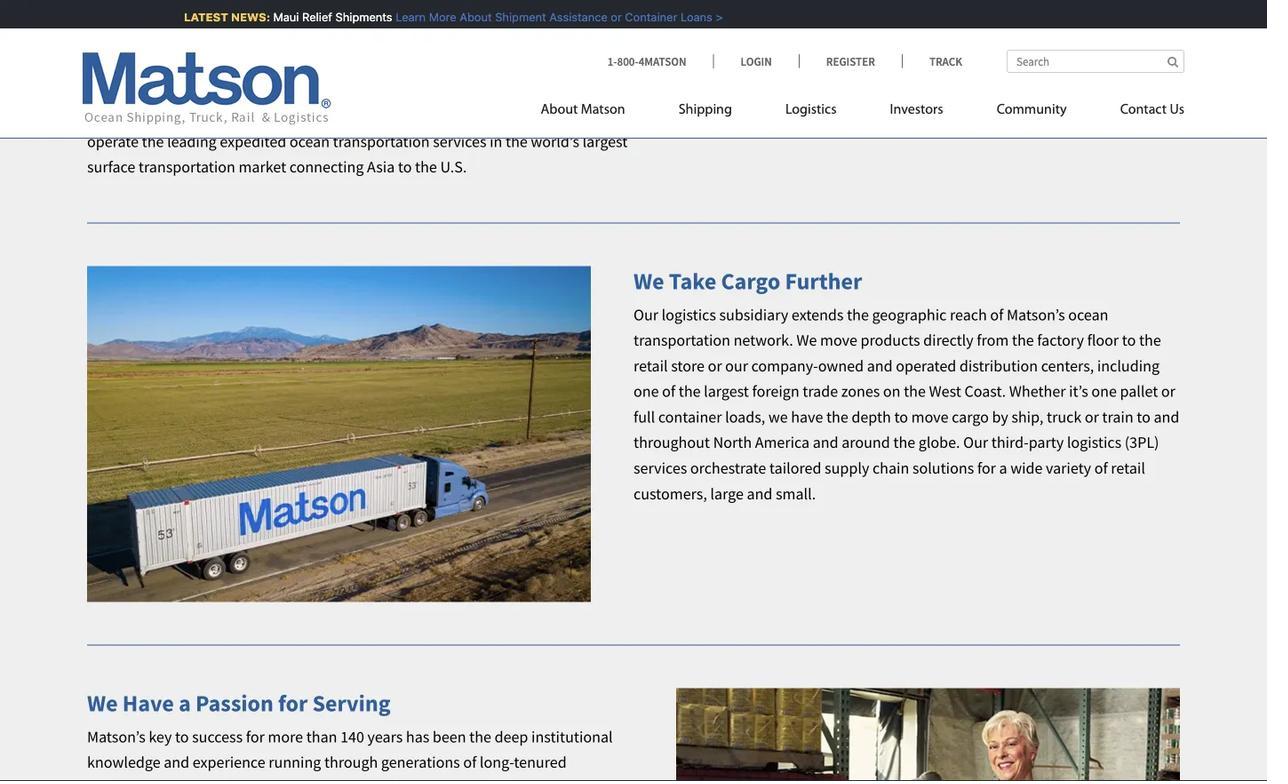 Task type: vqa. For each thing, say whether or not it's contained in the screenshot.
Chain to the top
no



Task type: locate. For each thing, give the bounding box(es) containing it.
track
[[930, 54, 963, 68]]

1 horizontal spatial about
[[541, 103, 578, 117]]

about left matson
[[541, 103, 578, 117]]

learn
[[390, 10, 420, 24]]

contact us link
[[1094, 94, 1185, 130]]

1-800-4matson
[[608, 54, 687, 68]]

search image
[[1168, 56, 1179, 67]]

shipments
[[330, 10, 387, 24]]

about right more
[[454, 10, 486, 24]]

latest news: maui relief shipments learn more about shipment assistance or container loans >
[[178, 10, 718, 24]]

shipping link
[[652, 94, 759, 130]]

800-
[[617, 54, 639, 68]]

news:
[[226, 10, 265, 24]]

1-800-4matson link
[[608, 54, 713, 68]]

assistance
[[544, 10, 602, 24]]

us
[[1170, 103, 1185, 117]]

1 vertical spatial about
[[541, 103, 578, 117]]

latest
[[178, 10, 223, 24]]

relief
[[297, 10, 327, 24]]

0 vertical spatial about
[[454, 10, 486, 24]]

about
[[454, 10, 486, 24], [541, 103, 578, 117]]

register link
[[799, 54, 902, 68]]

>
[[710, 10, 718, 24]]

logistics link
[[759, 94, 864, 130]]

logistics
[[786, 103, 837, 117]]

investors
[[890, 103, 944, 117]]

None search field
[[1007, 50, 1185, 73]]

matson
[[581, 103, 626, 117]]



Task type: describe. For each thing, give the bounding box(es) containing it.
maui
[[268, 10, 293, 24]]

1-
[[608, 54, 617, 68]]

top menu navigation
[[541, 94, 1185, 130]]

blue matson logo with ocean, shipping, truck, rail and logistics written beneath it. image
[[83, 52, 332, 125]]

about inside top menu navigation
[[541, 103, 578, 117]]

track link
[[902, 54, 963, 68]]

more
[[423, 10, 451, 24]]

4matson
[[639, 54, 687, 68]]

login
[[741, 54, 772, 68]]

login link
[[713, 54, 799, 68]]

Search search field
[[1007, 50, 1185, 73]]

about matson link
[[541, 94, 652, 130]]

community
[[997, 103, 1067, 117]]

shipping
[[679, 103, 732, 117]]

contact us
[[1121, 103, 1185, 117]]

register
[[827, 54, 876, 68]]

container
[[620, 10, 672, 24]]

loans
[[675, 10, 707, 24]]

0 horizontal spatial about
[[454, 10, 486, 24]]

about matson
[[541, 103, 626, 117]]

shipment
[[490, 10, 541, 24]]

or
[[605, 10, 616, 24]]

investors link
[[864, 94, 970, 130]]

contact
[[1121, 103, 1167, 117]]

learn more about shipment assistance or container loans > link
[[390, 10, 718, 24]]

community link
[[970, 94, 1094, 130]]



